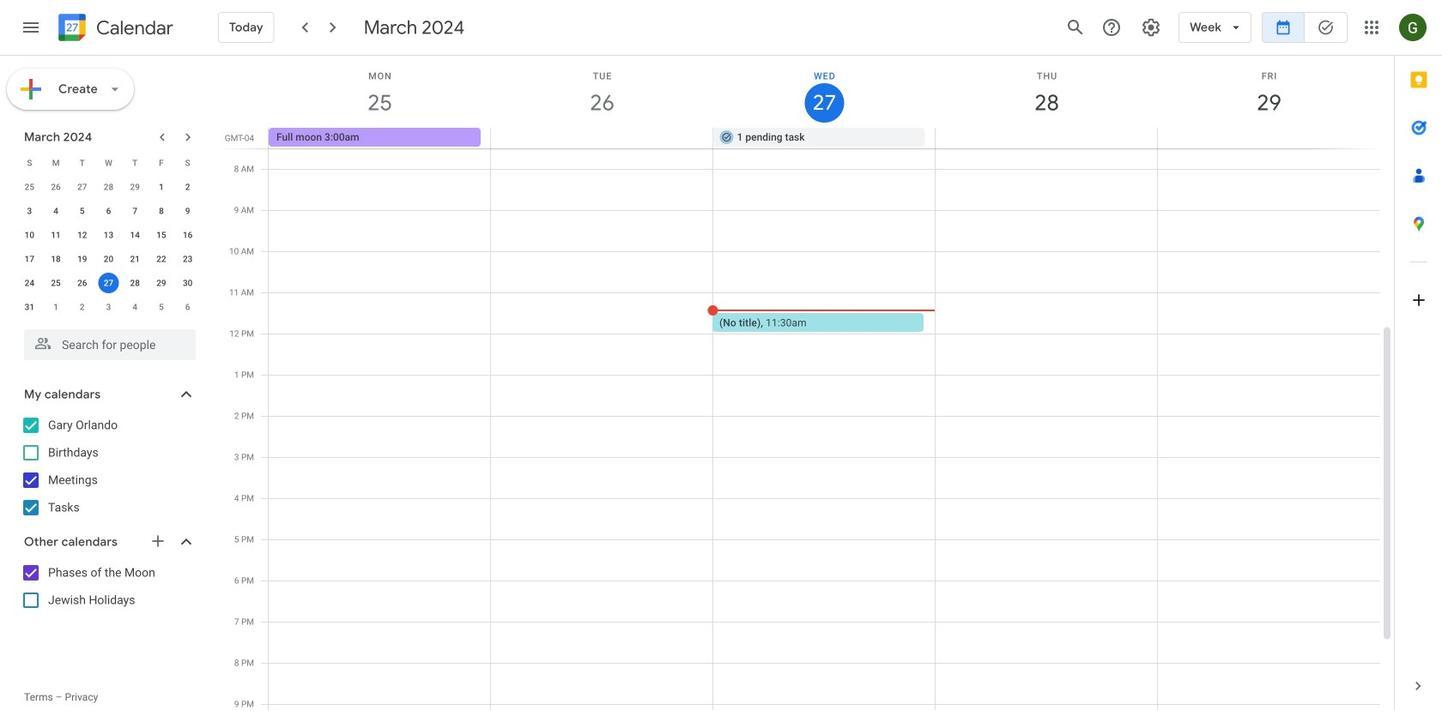 Task type: locate. For each thing, give the bounding box(es) containing it.
31 element
[[19, 297, 40, 318]]

grid
[[220, 56, 1394, 711]]

15 element
[[151, 225, 172, 246]]

february 28 element
[[98, 177, 119, 197]]

settings menu image
[[1141, 17, 1162, 38]]

Search for people text field
[[34, 330, 185, 361]]

22 element
[[151, 249, 172, 270]]

25 element
[[46, 273, 66, 294]]

24 element
[[19, 273, 40, 294]]

14 element
[[125, 225, 145, 246]]

april 1 element
[[46, 297, 66, 318]]

cell inside march 2024 grid
[[95, 271, 122, 295]]

30 element
[[177, 273, 198, 294]]

29 element
[[151, 273, 172, 294]]

calendar element
[[55, 10, 173, 48]]

2 element
[[177, 177, 198, 197]]

heading
[[93, 18, 173, 38]]

6 element
[[98, 201, 119, 222]]

row
[[261, 128, 1394, 149], [16, 151, 201, 175], [16, 175, 201, 199], [16, 199, 201, 223], [16, 223, 201, 247], [16, 247, 201, 271], [16, 271, 201, 295], [16, 295, 201, 319]]

february 26 element
[[46, 177, 66, 197]]

17 element
[[19, 249, 40, 270]]

add other calendars image
[[149, 533, 167, 550]]

20 element
[[98, 249, 119, 270]]

tab list
[[1395, 56, 1443, 663]]

3 element
[[19, 201, 40, 222]]

7 element
[[125, 201, 145, 222]]

april 2 element
[[72, 297, 93, 318]]

april 3 element
[[98, 297, 119, 318]]

february 27 element
[[72, 177, 93, 197]]

heading inside "calendar" element
[[93, 18, 173, 38]]

row group
[[16, 175, 201, 319]]

cell
[[491, 128, 713, 149], [935, 128, 1158, 149], [1158, 128, 1380, 149], [95, 271, 122, 295]]

8 element
[[151, 201, 172, 222]]

None search field
[[0, 323, 213, 361]]

27, today element
[[98, 273, 119, 294]]

10 element
[[19, 225, 40, 246]]

13 element
[[98, 225, 119, 246]]

23 element
[[177, 249, 198, 270]]

26 element
[[72, 273, 93, 294]]



Task type: vqa. For each thing, say whether or not it's contained in the screenshot.
heading
yes



Task type: describe. For each thing, give the bounding box(es) containing it.
march 2024 grid
[[16, 151, 201, 319]]

16 element
[[177, 225, 198, 246]]

11 element
[[46, 225, 66, 246]]

my calendars list
[[3, 412, 213, 522]]

other calendars list
[[3, 560, 213, 615]]

4 element
[[46, 201, 66, 222]]

21 element
[[125, 249, 145, 270]]

main drawer image
[[21, 17, 41, 38]]

28 element
[[125, 273, 145, 294]]

12 element
[[72, 225, 93, 246]]

18 element
[[46, 249, 66, 270]]

9 element
[[177, 201, 198, 222]]

19 element
[[72, 249, 93, 270]]

april 6 element
[[177, 297, 198, 318]]

1 element
[[151, 177, 172, 197]]

5 element
[[72, 201, 93, 222]]

february 29 element
[[125, 177, 145, 197]]

april 5 element
[[151, 297, 172, 318]]

february 25 element
[[19, 177, 40, 197]]

april 4 element
[[125, 297, 145, 318]]



